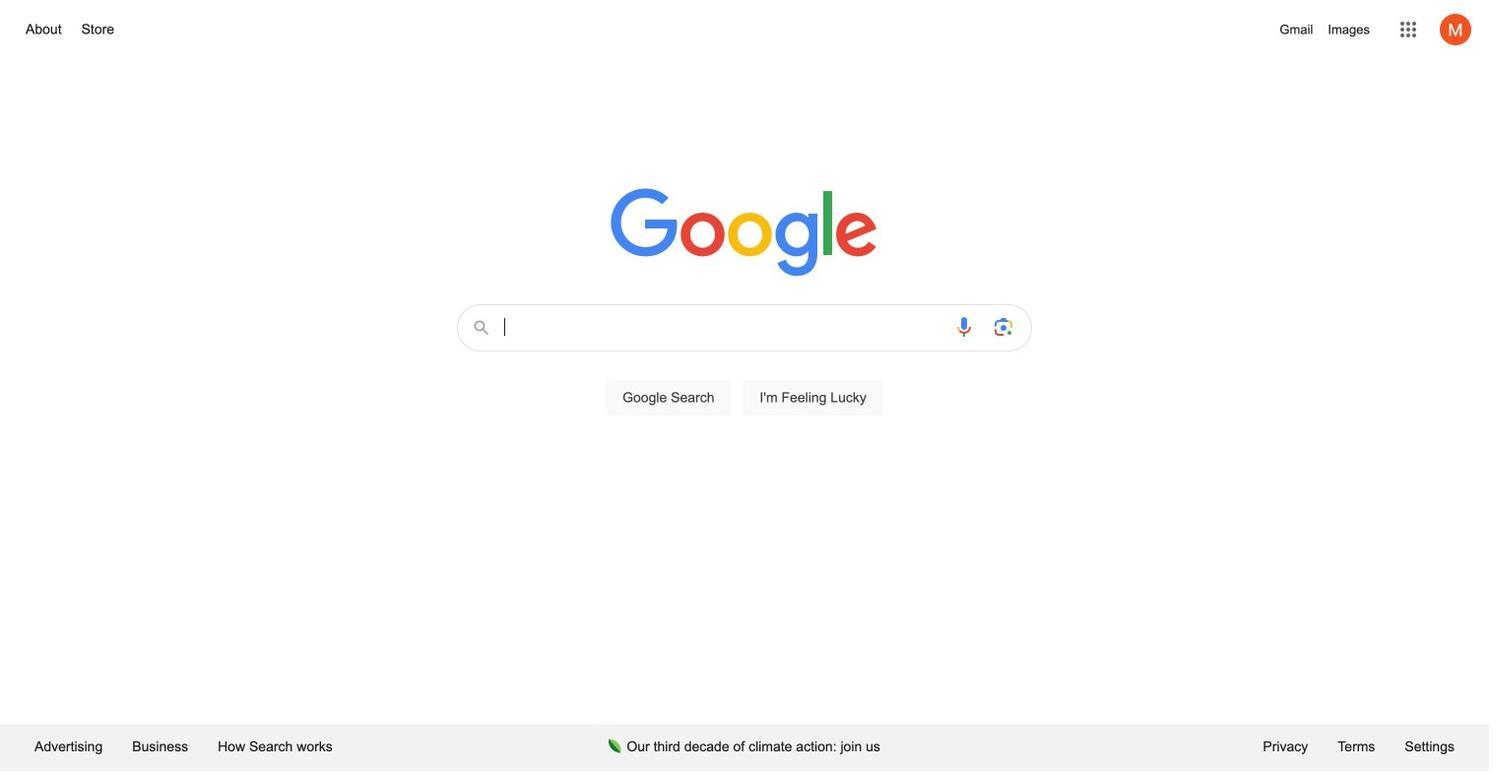Task type: locate. For each thing, give the bounding box(es) containing it.
search by voice image
[[952, 315, 976, 339]]

google image
[[611, 188, 878, 279]]

None search field
[[20, 298, 1469, 438]]



Task type: vqa. For each thing, say whether or not it's contained in the screenshot.
4th 2 from the bottom
no



Task type: describe. For each thing, give the bounding box(es) containing it.
Search text field
[[504, 316, 940, 343]]

search by image image
[[992, 315, 1015, 339]]



